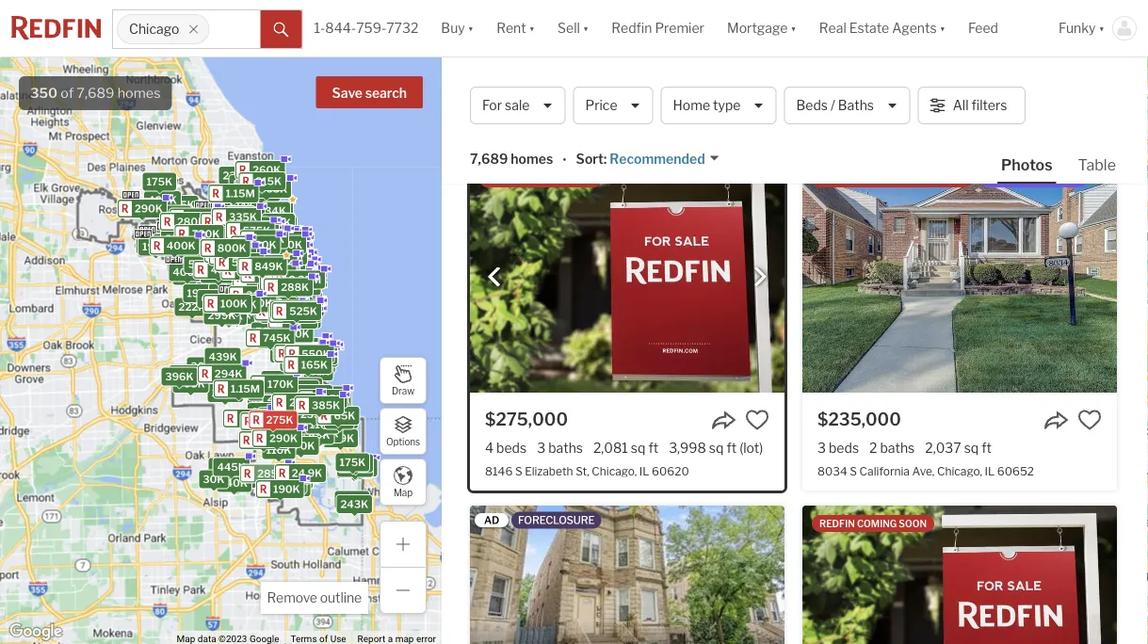 Task type: describe. For each thing, give the bounding box(es) containing it.
beds for $275,000
[[497, 440, 527, 456]]

0 vertical spatial 360k
[[190, 247, 219, 259]]

save
[[332, 85, 363, 101]]

0 horizontal spatial 950k
[[226, 233, 254, 245]]

0 horizontal spatial 225k
[[204, 276, 232, 288]]

1 horizontal spatial 480k
[[285, 353, 314, 365]]

3,998 sq ft (lot)
[[669, 440, 763, 456]]

999k
[[268, 277, 297, 289]]

385k
[[312, 399, 340, 412]]

for sale
[[482, 97, 530, 113]]

1 vertical spatial 1.05m
[[300, 358, 332, 370]]

redfin
[[612, 20, 652, 36]]

534k
[[258, 205, 286, 217]]

2 sq from the left
[[709, 440, 724, 456]]

585k up 710k
[[217, 235, 246, 248]]

307k
[[283, 309, 311, 321]]

sell ▾ button
[[546, 0, 600, 57]]

submit search image
[[274, 22, 289, 37]]

sale
[[690, 76, 733, 101]]

▾ for funky ▾
[[1099, 20, 1105, 36]]

685k
[[201, 293, 230, 305]]

2 vertical spatial 550k
[[302, 348, 330, 360]]

161k
[[305, 365, 329, 378]]

3.00m
[[276, 266, 309, 278]]

295k
[[213, 287, 241, 299]]

1.25m
[[267, 263, 298, 276]]

options
[[386, 436, 420, 448]]

funky ▾
[[1059, 20, 1105, 36]]

585k up 1.42m
[[240, 232, 268, 244]]

1-
[[314, 20, 325, 36]]

2,081
[[593, 440, 628, 456]]

rent ▾ button
[[485, 0, 546, 57]]

639k
[[282, 312, 311, 325]]

2 vertical spatial 240k
[[345, 462, 374, 474]]

2,037 sq ft
[[925, 440, 992, 456]]

0 vertical spatial 365k
[[259, 183, 287, 195]]

2 vertical spatial 525k
[[289, 305, 317, 318]]

0 horizontal spatial 545k
[[231, 272, 259, 284]]

photos
[[1001, 155, 1053, 174]]

0 vertical spatial 310k
[[265, 293, 292, 305]]

sort
[[576, 151, 604, 167]]

395k
[[287, 404, 315, 416]]

1 vertical spatial 500k
[[269, 278, 298, 290]]

market insights
[[913, 82, 1025, 100]]

205k
[[279, 303, 307, 315]]

3 for 3 beds
[[818, 440, 826, 456]]

0 horizontal spatial 289k
[[147, 237, 175, 249]]

0 horizontal spatial 240k
[[130, 202, 158, 214]]

chicago, for $275,000
[[592, 464, 637, 478]]

1 vertical spatial 625k
[[282, 272, 310, 285]]

8146
[[485, 464, 513, 478]]

0 horizontal spatial 299k
[[169, 238, 197, 250]]

2 vertical spatial 360k
[[276, 470, 305, 483]]

price
[[585, 97, 618, 113]]

1 vertical spatial 189k
[[278, 437, 305, 449]]

0 vertical spatial 625k
[[243, 253, 271, 265]]

real estate agents ▾ button
[[808, 0, 957, 57]]

favorite button checkbox
[[1078, 408, 1102, 432]]

0 vertical spatial 499k
[[265, 234, 293, 246]]

2 1.20m from the left
[[244, 186, 275, 198]]

:
[[604, 151, 607, 167]]

0 vertical spatial 1.40m
[[219, 246, 251, 258]]

140k up 45k
[[281, 468, 308, 480]]

•
[[563, 152, 567, 168]]

2,037
[[925, 440, 962, 456]]

288k
[[281, 281, 309, 294]]

2 vertical spatial 275k
[[266, 414, 293, 427]]

il for $275,000
[[639, 464, 650, 478]]

647k
[[254, 221, 282, 233]]

1 vertical spatial 525k
[[217, 216, 245, 228]]

0 vertical spatial 260k
[[253, 164, 281, 176]]

257k
[[157, 237, 185, 249]]

favorite button image
[[745, 408, 770, 432]]

elizabeth
[[525, 464, 573, 478]]

1 vertical spatial 1.00m
[[287, 355, 319, 367]]

favorite button image
[[1078, 408, 1102, 432]]

1 horizontal spatial 396k
[[283, 403, 312, 416]]

1 vertical spatial 950k
[[286, 284, 315, 296]]

insights
[[968, 82, 1025, 100]]

2.35m
[[289, 274, 321, 286]]

1 horizontal spatial 260k
[[326, 414, 354, 426]]

search
[[365, 85, 407, 101]]

photo of 8146 s elizabeth st, chicago, il 60620 image
[[470, 161, 785, 393]]

chicago, il homes for sale
[[470, 76, 733, 101]]

8034
[[818, 464, 848, 478]]

279k
[[307, 352, 334, 364]]

0 vertical spatial 595k
[[224, 256, 252, 269]]

700k
[[238, 220, 266, 232]]

for
[[657, 76, 686, 101]]

home type button
[[661, 87, 777, 124]]

previous button image
[[485, 268, 504, 287]]

1 vertical spatial 499k
[[277, 268, 305, 280]]

0 horizontal spatial chicago,
[[470, 76, 555, 101]]

ft for $275,000
[[649, 440, 659, 456]]

680k
[[256, 264, 284, 276]]

1 vertical spatial 370k
[[280, 306, 308, 318]]

0 horizontal spatial il
[[559, 76, 578, 101]]

1 horizontal spatial redfin
[[820, 518, 855, 529]]

mortgage
[[727, 20, 788, 36]]

350 of 7,689 homes
[[30, 85, 161, 101]]

0 horizontal spatial 396k
[[165, 371, 194, 383]]

0 vertical spatial 420k
[[203, 212, 231, 224]]

1 vertical spatial 485k
[[284, 277, 313, 289]]

4
[[485, 440, 494, 456]]

30k
[[203, 473, 225, 485]]

homes
[[583, 76, 653, 101]]

630k
[[256, 435, 285, 447]]

▾ for sell ▾
[[583, 20, 589, 36]]

1 horizontal spatial 595k
[[282, 302, 310, 315]]

1 vertical spatial 1.10m
[[243, 268, 272, 281]]

1 vertical spatial 1.15m
[[231, 383, 260, 395]]

(lot)
[[740, 440, 763, 456]]

2 vertical spatial 315k
[[276, 400, 302, 412]]

729k
[[306, 349, 334, 362]]

0 vertical spatial 550k
[[277, 271, 306, 283]]

1 vertical spatial 775k
[[290, 273, 317, 285]]

79.9k
[[219, 297, 249, 309]]

0 vertical spatial 380k
[[267, 273, 296, 286]]

google image
[[5, 620, 67, 644]]

750k
[[274, 239, 302, 251]]

0 vertical spatial 500k
[[252, 183, 281, 195]]

photo of 8034 s california ave, chicago, il 60652 image
[[803, 161, 1117, 393]]

1 vertical spatial 360k
[[288, 279, 316, 291]]

180k
[[339, 494, 366, 506]]

1 vertical spatial 215k
[[274, 348, 300, 360]]

0 vertical spatial homes
[[117, 85, 161, 101]]

0 horizontal spatial 1.00m
[[222, 297, 254, 309]]

1-844-759-7732 link
[[314, 20, 419, 36]]

590k
[[276, 262, 305, 275]]

335k
[[229, 211, 257, 223]]

0 vertical spatial 275k
[[286, 308, 313, 320]]

map button
[[380, 459, 427, 506]]

ft for $235,000
[[982, 440, 992, 456]]

69.9k
[[320, 426, 351, 438]]

0 vertical spatial 189k
[[272, 413, 299, 425]]

7,689 homes •
[[470, 151, 567, 168]]

204k
[[226, 200, 254, 212]]

1 horizontal spatial 299k
[[208, 310, 236, 322]]

1-844-759-7732
[[314, 20, 419, 36]]

0 vertical spatial 485k
[[278, 262, 307, 274]]

1.90m
[[273, 242, 305, 254]]

549k
[[212, 232, 240, 244]]

5 ▾ from the left
[[940, 20, 946, 36]]

2 vertical spatial 625k
[[291, 347, 319, 359]]

listed by redfin 22 hrs ago
[[820, 173, 965, 185]]

rent ▾ button
[[497, 0, 535, 57]]

1 horizontal spatial 289k
[[283, 274, 311, 286]]

1 vertical spatial redfin coming soon
[[820, 518, 927, 529]]

1.42m
[[234, 247, 265, 260]]

ago
[[944, 173, 965, 185]]

3d
[[988, 173, 1001, 185]]

0 vertical spatial 215k
[[256, 175, 282, 187]]

1 vertical spatial 600k
[[277, 276, 306, 288]]

25k
[[229, 297, 250, 309]]

sell
[[558, 20, 580, 36]]

favorite button checkbox
[[745, 408, 770, 432]]

1.30m
[[253, 265, 284, 277]]

670k
[[267, 271, 295, 284]]

home type
[[673, 97, 741, 113]]

1 horizontal spatial 1.40m
[[268, 263, 299, 276]]

1 vertical spatial 230k
[[255, 234, 284, 247]]

2 vertical spatial 775k
[[286, 290, 314, 302]]

0 vertical spatial 600k
[[268, 232, 297, 244]]

2 horizontal spatial redfin
[[871, 173, 907, 185]]

443k
[[267, 276, 295, 288]]

▾ for buy ▾
[[468, 20, 474, 36]]

2 horizontal spatial 299k
[[244, 298, 272, 310]]

2 vertical spatial 475k
[[282, 276, 310, 288]]

60652
[[997, 464, 1034, 478]]

844-
[[325, 20, 356, 36]]

1 horizontal spatial 399k
[[270, 279, 298, 291]]

$275,000
[[485, 409, 568, 430]]

2 baths
[[870, 440, 915, 456]]

1 vertical spatial 380k
[[268, 436, 297, 448]]

baths
[[838, 97, 874, 113]]



Task type: locate. For each thing, give the bounding box(es) containing it.
759k
[[260, 322, 288, 334]]

110k up the 249k at the left top of the page
[[266, 217, 291, 229]]

1 horizontal spatial coming
[[857, 518, 897, 529]]

homes inside 7,689 homes •
[[511, 151, 553, 167]]

110k up 130k
[[266, 444, 291, 457]]

38.9k
[[272, 294, 303, 306]]

1 vertical spatial 595k
[[282, 302, 310, 315]]

1.40m
[[219, 246, 251, 258], [268, 263, 299, 276]]

filters
[[972, 97, 1007, 113]]

2.50m
[[226, 235, 259, 247], [248, 241, 281, 253]]

▾ right mortgage
[[791, 20, 797, 36]]

redfin coming soon down california
[[820, 518, 927, 529]]

map
[[394, 487, 413, 499]]

table
[[1078, 155, 1116, 174]]

baths up elizabeth at bottom left
[[548, 440, 583, 456]]

redfin down 8034
[[820, 518, 855, 529]]

0 vertical spatial 1.10m
[[249, 224, 279, 236]]

585k
[[240, 232, 268, 244], [217, 235, 246, 248]]

215k up 534k
[[256, 175, 282, 187]]

189k down 263k
[[278, 437, 305, 449]]

215k
[[256, 175, 282, 187], [274, 348, 300, 360]]

4 ▾ from the left
[[791, 20, 797, 36]]

0 vertical spatial 775k
[[257, 233, 285, 246]]

0 horizontal spatial 510k
[[188, 258, 215, 271]]

map region
[[0, 0, 594, 644]]

1.15m down 294k
[[231, 383, 260, 395]]

1 vertical spatial 260k
[[326, 414, 354, 426]]

1.20m
[[245, 186, 276, 198], [244, 186, 275, 198]]

320k
[[280, 307, 308, 319]]

170k
[[268, 378, 294, 390]]

870k
[[261, 287, 289, 299]]

200k
[[247, 181, 275, 193], [129, 204, 158, 216], [204, 268, 233, 280], [276, 297, 305, 309], [281, 328, 310, 340]]

1 vertical spatial 550k
[[222, 309, 251, 321]]

0 horizontal spatial 260k
[[253, 164, 281, 176]]

625k
[[243, 253, 271, 265], [282, 272, 310, 285], [291, 347, 319, 359]]

recommended button
[[607, 150, 720, 168]]

2 baths from the left
[[880, 440, 915, 456]]

365k down 139k
[[259, 183, 287, 195]]

1 horizontal spatial 950k
[[286, 284, 315, 296]]

2 vertical spatial 500k
[[289, 381, 318, 393]]

▾ right agents
[[940, 20, 946, 36]]

save search
[[332, 85, 407, 101]]

2 horizontal spatial 240k
[[345, 462, 374, 474]]

0 horizontal spatial 3
[[537, 440, 546, 456]]

1 vertical spatial 475k
[[233, 229, 261, 241]]

il left 60620
[[639, 464, 650, 478]]

270k
[[287, 440, 315, 452]]

1.05m up 2.05m
[[229, 211, 261, 223]]

1.15m up 204k
[[226, 187, 255, 200]]

s for $235,000
[[850, 464, 857, 478]]

2 vertical spatial 110k
[[266, 444, 291, 457]]

2 horizontal spatial chicago,
[[937, 464, 983, 478]]

sq right 2,037
[[964, 440, 979, 456]]

buy ▾ button
[[430, 0, 485, 57]]

market insights link
[[913, 61, 1025, 103]]

il left 60652
[[985, 464, 995, 478]]

0 vertical spatial 510k
[[188, 258, 215, 271]]

soon down ave,
[[899, 518, 927, 529]]

st,
[[576, 464, 589, 478]]

3 beds
[[818, 440, 859, 456]]

soon down sort
[[567, 173, 594, 185]]

photo of 1716 w wabansia ave, chicago, il 60622 image
[[803, 506, 1117, 644]]

365k down 635k
[[246, 289, 274, 301]]

ft right 2,037
[[982, 440, 992, 456]]

1 baths from the left
[[548, 440, 583, 456]]

agents
[[892, 20, 937, 36]]

of
[[61, 85, 74, 101]]

redfin left 22
[[871, 173, 907, 185]]

1 horizontal spatial 545k
[[274, 263, 302, 276]]

710k
[[226, 250, 252, 262]]

3 ▾ from the left
[[583, 20, 589, 36]]

0 horizontal spatial 1.05m
[[229, 211, 261, 223]]

49k down 156k
[[251, 396, 273, 408]]

sq right 3,998
[[709, 440, 724, 456]]

1 1.20m from the left
[[245, 186, 276, 198]]

3 for 3 baths
[[537, 440, 546, 456]]

beds up 8034
[[829, 440, 859, 456]]

230k
[[223, 170, 251, 182], [255, 234, 284, 247]]

baths for $235,000
[[880, 440, 915, 456]]

1 vertical spatial 420k
[[236, 293, 264, 305]]

0 vertical spatial redfin coming soon
[[487, 173, 594, 185]]

239k
[[270, 244, 298, 257]]

2 vertical spatial 420k
[[215, 310, 243, 322]]

1 horizontal spatial 49k
[[309, 429, 330, 441]]

1 vertical spatial soon
[[899, 518, 927, 529]]

445k
[[217, 461, 246, 474]]

1 horizontal spatial 475k
[[233, 229, 261, 241]]

0 horizontal spatial soon
[[567, 173, 594, 185]]

0 vertical spatial 240k
[[130, 202, 158, 214]]

rent ▾
[[497, 20, 535, 36]]

remove outline button
[[260, 582, 368, 614]]

0 vertical spatial 475k
[[167, 199, 195, 211]]

294k
[[215, 368, 243, 380]]

396k left 294k
[[165, 371, 194, 383]]

1 horizontal spatial chicago,
[[592, 464, 637, 478]]

140k up 155k
[[264, 380, 291, 392]]

424k
[[289, 280, 317, 292]]

6 ▾ from the left
[[1099, 20, 1105, 36]]

chicago, down 2,081
[[592, 464, 637, 478]]

il left price on the top right
[[559, 76, 578, 101]]

1 beds from the left
[[497, 440, 527, 456]]

▾ right rent on the left top of the page
[[529, 20, 535, 36]]

480k
[[248, 239, 277, 251], [285, 353, 314, 365]]

1.15m
[[226, 187, 255, 200], [231, 383, 260, 395]]

7,689 inside 7,689 homes •
[[470, 151, 508, 167]]

550k
[[277, 271, 306, 283], [222, 309, 251, 321], [302, 348, 330, 360]]

remove chicago image
[[188, 24, 199, 35]]

1 vertical spatial 275k
[[289, 396, 317, 409]]

0 horizontal spatial s
[[515, 464, 522, 478]]

0 vertical spatial 1.15m
[[226, 187, 255, 200]]

chicago
[[129, 21, 179, 37]]

1 vertical spatial 365k
[[156, 231, 184, 243]]

0 vertical spatial coming
[[525, 173, 565, 185]]

1 vertical spatial 399k
[[270, 279, 298, 291]]

1 vertical spatial coming
[[857, 518, 897, 529]]

photos button
[[998, 155, 1074, 184]]

beds right 4
[[497, 440, 527, 456]]

sq right 2,081
[[631, 440, 646, 456]]

2 ▾ from the left
[[529, 20, 535, 36]]

2
[[255, 205, 261, 217], [213, 233, 219, 245], [250, 238, 256, 250], [258, 268, 264, 280], [275, 275, 282, 288], [272, 278, 278, 290], [280, 279, 287, 292], [237, 280, 244, 292], [283, 290, 289, 302], [226, 296, 233, 308], [259, 310, 265, 322], [870, 440, 878, 456]]

chicago, down 2,037 sq ft
[[937, 464, 983, 478]]

849k
[[242, 240, 271, 252], [255, 260, 283, 273], [258, 301, 287, 313]]

635k
[[253, 274, 281, 286]]

il
[[559, 76, 578, 101], [639, 464, 650, 478], [985, 464, 995, 478]]

chicago, down rent ▾ dropdown button
[[470, 76, 555, 101]]

1.38m
[[277, 264, 308, 277]]

343k
[[176, 270, 205, 282]]

1.00m
[[222, 297, 254, 309], [287, 355, 319, 367]]

2 horizontal spatial 225k
[[273, 291, 301, 304]]

189k down 217k
[[272, 413, 299, 425]]

75k
[[329, 414, 350, 426]]

179k
[[265, 374, 291, 386]]

3 up elizabeth at bottom left
[[537, 440, 546, 456]]

280k
[[177, 216, 205, 228]]

next button image
[[751, 268, 770, 287]]

coming down california
[[857, 518, 897, 529]]

None search field
[[209, 10, 260, 48]]

1 vertical spatial 1.40m
[[268, 263, 299, 276]]

s right 8034
[[850, 464, 857, 478]]

3.20m
[[258, 238, 290, 250]]

3 up 8034
[[818, 440, 826, 456]]

2 beds from the left
[[829, 440, 859, 456]]

1 vertical spatial 849k
[[255, 260, 283, 273]]

▾ right funky
[[1099, 20, 1105, 36]]

365k down 280k
[[156, 231, 184, 243]]

1.85m
[[267, 252, 298, 265]]

0 vertical spatial 1.05m
[[229, 211, 261, 223]]

924k
[[222, 253, 250, 265]]

for sale button
[[470, 87, 566, 124]]

1 horizontal spatial soon
[[899, 518, 927, 529]]

0 vertical spatial 950k
[[226, 233, 254, 245]]

0 horizontal spatial redfin coming soon
[[487, 173, 594, 185]]

1 vertical spatial 49k
[[309, 429, 330, 441]]

3 ft from the left
[[982, 440, 992, 456]]

sq for $275,000
[[631, 440, 646, 456]]

450k
[[243, 229, 271, 241], [211, 264, 240, 276], [264, 292, 293, 304], [277, 298, 306, 310], [274, 479, 303, 491]]

sort :
[[576, 151, 607, 167]]

500k
[[252, 183, 281, 195], [269, 278, 298, 290], [289, 381, 318, 393]]

0 horizontal spatial 1.40m
[[219, 246, 251, 258]]

3 sq from the left
[[964, 440, 979, 456]]

mortgage ▾ button
[[727, 0, 797, 57]]

745k
[[263, 332, 291, 344]]

49k down 80k
[[309, 429, 330, 441]]

1.05m down 780k
[[300, 358, 332, 370]]

22
[[909, 173, 920, 185]]

396k up 263k
[[283, 403, 312, 416]]

245k
[[233, 247, 261, 259]]

515k
[[264, 247, 290, 260]]

ft up 60620
[[649, 440, 659, 456]]

redfin down 7,689 homes •
[[487, 173, 523, 185]]

2 vertical spatial 849k
[[258, 301, 287, 313]]

0 horizontal spatial 7,689
[[77, 85, 115, 101]]

470k
[[265, 258, 293, 270]]

ft left (lot)
[[727, 440, 737, 456]]

/
[[831, 97, 835, 113]]

0 vertical spatial 370k
[[273, 287, 301, 300]]

260k up 229k
[[326, 414, 354, 426]]

24.9k
[[292, 467, 322, 480]]

soon
[[567, 173, 594, 185], [899, 518, 927, 529]]

235k
[[300, 408, 328, 421], [240, 413, 268, 425], [257, 415, 285, 428], [341, 462, 369, 474]]

2 ft from the left
[[727, 440, 737, 456]]

2 s from the left
[[850, 464, 857, 478]]

1 horizontal spatial 510k
[[288, 280, 314, 293]]

189k
[[272, 413, 299, 425], [278, 437, 305, 449]]

499k
[[265, 234, 293, 246], [277, 268, 305, 280]]

il for $235,000
[[985, 464, 995, 478]]

297k
[[290, 346, 318, 359]]

3 baths
[[537, 440, 583, 456]]

7,689 down the "for"
[[470, 151, 508, 167]]

139k
[[254, 164, 281, 177]]

0 vertical spatial soon
[[567, 173, 594, 185]]

1 vertical spatial 289k
[[283, 274, 311, 286]]

coming down •
[[525, 173, 565, 185]]

0 vertical spatial 849k
[[242, 240, 271, 252]]

1 vertical spatial 310k
[[264, 416, 291, 428]]

0 vertical spatial 110k
[[266, 217, 291, 229]]

s right "8146"
[[515, 464, 522, 478]]

325k
[[224, 209, 252, 221], [244, 232, 271, 245], [283, 274, 311, 286], [292, 362, 319, 374], [211, 387, 239, 400], [316, 393, 344, 405], [294, 408, 322, 420]]

▾ for rent ▾
[[529, 20, 535, 36]]

1 horizontal spatial il
[[639, 464, 650, 478]]

▾ right buy
[[468, 20, 474, 36]]

1 horizontal spatial 230k
[[255, 234, 284, 247]]

2 3 from the left
[[818, 440, 826, 456]]

217k
[[267, 392, 293, 404]]

284k
[[296, 397, 324, 409]]

7732
[[386, 20, 419, 36]]

baths up california
[[880, 440, 915, 456]]

1 ▾ from the left
[[468, 20, 474, 36]]

1 s from the left
[[515, 464, 522, 478]]

0 horizontal spatial 399k
[[186, 211, 215, 224]]

0 vertical spatial 525k
[[233, 178, 261, 190]]

0 horizontal spatial redfin
[[487, 173, 523, 185]]

7,689 right of
[[77, 85, 115, 101]]

baths for $275,000
[[548, 440, 583, 456]]

1 vertical spatial 7,689
[[470, 151, 508, 167]]

260k up 534k
[[253, 164, 281, 176]]

1 horizontal spatial 225k
[[238, 265, 265, 277]]

redfin coming soon down 7,689 homes •
[[487, 173, 594, 185]]

60620
[[652, 464, 689, 478]]

▾ for mortgage ▾
[[791, 20, 797, 36]]

beds for $235,000
[[829, 440, 859, 456]]

0 vertical spatial 396k
[[165, 371, 194, 383]]

0 horizontal spatial 230k
[[223, 170, 251, 182]]

0 vertical spatial 315k
[[244, 199, 271, 211]]

580k
[[232, 256, 260, 268]]

1 sq from the left
[[631, 440, 646, 456]]

110k down "385k"
[[310, 419, 335, 431]]

287k
[[290, 307, 317, 319]]

mortgage ▾ button
[[716, 0, 808, 57]]

0 vertical spatial 399k
[[186, 211, 215, 224]]

1 ft from the left
[[649, 440, 659, 456]]

140k down 445k
[[221, 477, 248, 489]]

1 vertical spatial 110k
[[310, 419, 335, 431]]

215k down the "745k"
[[274, 348, 300, 360]]

funky
[[1059, 20, 1096, 36]]

730k
[[192, 228, 220, 240]]

homes down chicago
[[117, 85, 161, 101]]

190k
[[273, 483, 300, 496]]

mortgage ▾
[[727, 20, 797, 36]]

2 vertical spatial 365k
[[246, 289, 274, 301]]

chicago, for $235,000
[[937, 464, 983, 478]]

redfin premier
[[612, 20, 705, 36]]

homes left •
[[511, 151, 553, 167]]

0 vertical spatial 230k
[[223, 170, 251, 182]]

1 vertical spatial 315k
[[270, 292, 296, 304]]

199k
[[187, 287, 214, 300]]

7,689
[[77, 85, 115, 101], [470, 151, 508, 167]]

49k
[[251, 396, 273, 408], [309, 429, 330, 441]]

0 vertical spatial 480k
[[248, 239, 277, 251]]

0 horizontal spatial 49k
[[251, 396, 273, 408]]

1 horizontal spatial homes
[[511, 151, 553, 167]]

229k
[[327, 433, 354, 445]]

redfin coming soon
[[487, 173, 594, 185], [820, 518, 927, 529]]

1 horizontal spatial baths
[[880, 440, 915, 456]]

1 vertical spatial 240k
[[279, 299, 307, 312]]

0 horizontal spatial 475k
[[167, 199, 195, 211]]

3d walkthrough
[[988, 173, 1080, 185]]

sq for $235,000
[[964, 440, 979, 456]]

1 3 from the left
[[537, 440, 546, 456]]

ad region
[[470, 506, 785, 644]]

s for $275,000
[[515, 464, 522, 478]]

285k
[[279, 277, 307, 289], [272, 305, 300, 318], [301, 388, 329, 400], [257, 468, 285, 480]]

▾ right sell on the top of page
[[583, 20, 589, 36]]



Task type: vqa. For each thing, say whether or not it's contained in the screenshot.
Settings for Notification Settings
no



